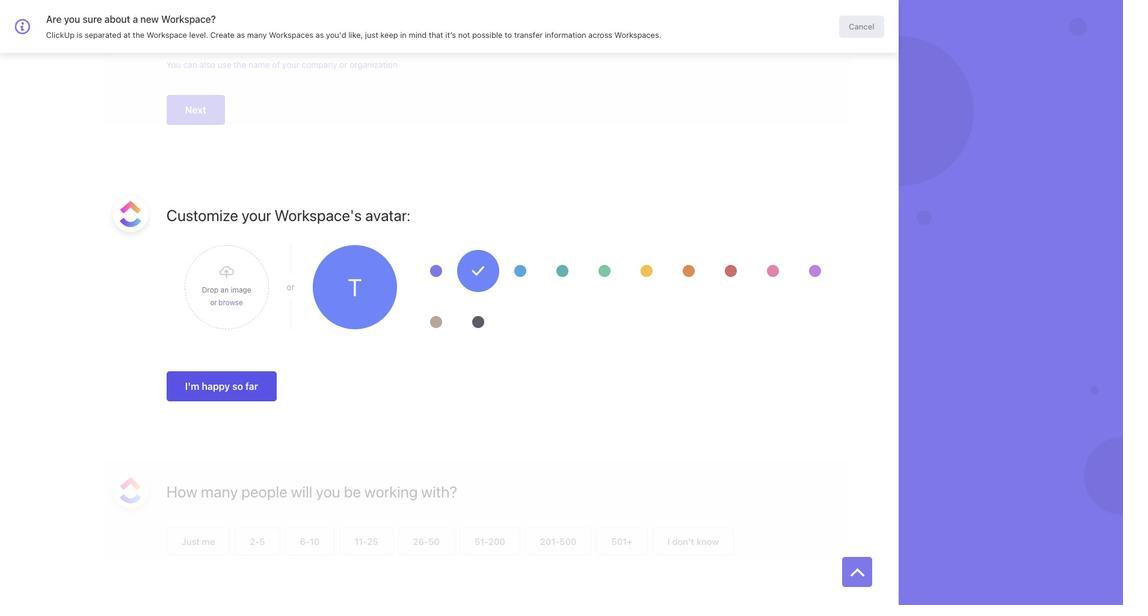 Task type: describe. For each thing, give the bounding box(es) containing it.
level.
[[189, 30, 208, 40]]

image
[[231, 286, 251, 295]]

me
[[202, 536, 215, 547]]

51-200
[[475, 536, 505, 547]]

26-50
[[413, 536, 440, 547]]

next
[[185, 105, 206, 116]]

workspace?
[[161, 14, 216, 25]]

i'm
[[185, 381, 199, 392]]

workspace
[[147, 30, 187, 40]]

of
[[272, 60, 280, 70]]

at
[[123, 30, 131, 40]]

1 horizontal spatial or
[[287, 282, 295, 292]]

it's
[[446, 30, 456, 40]]

you'd
[[326, 30, 346, 40]]

or inside 'drop an image or browse'
[[210, 298, 217, 307]]

new
[[140, 14, 159, 25]]

1 horizontal spatial your
[[282, 60, 299, 70]]

5
[[259, 536, 265, 547]]

1 horizontal spatial the
[[234, 60, 246, 70]]

organization
[[350, 60, 398, 70]]

51-
[[475, 536, 489, 547]]

2-5
[[250, 536, 265, 547]]

1 as from the left
[[237, 30, 245, 40]]

mind
[[409, 30, 427, 40]]

how many people will you be working with?
[[166, 483, 458, 501]]

200
[[489, 536, 505, 547]]

also
[[199, 60, 215, 70]]

i
[[668, 536, 670, 547]]

working
[[364, 483, 418, 501]]

6-
[[300, 536, 310, 547]]

are
[[46, 14, 62, 25]]

far
[[246, 381, 258, 392]]

how
[[166, 483, 198, 501]]

2 as from the left
[[316, 30, 324, 40]]

i'm happy so far
[[185, 381, 258, 392]]

201-500
[[540, 536, 577, 547]]

just
[[182, 536, 200, 547]]

i don't know
[[668, 536, 719, 547]]

50
[[428, 536, 440, 547]]

not
[[458, 30, 470, 40]]

11-25
[[355, 536, 378, 547]]

create
[[210, 30, 235, 40]]

transfer
[[514, 30, 543, 40]]

to
[[505, 30, 512, 40]]

can
[[183, 60, 197, 70]]

avatar:
[[365, 206, 411, 224]]

clickup logo image for customize your workspace's avatar:
[[120, 201, 141, 227]]

i'm happy so far button
[[166, 372, 277, 402]]



Task type: locate. For each thing, give the bounding box(es) containing it.
the
[[133, 30, 144, 40], [234, 60, 246, 70]]

1 horizontal spatial you
[[316, 483, 340, 501]]

you
[[64, 14, 80, 25], [316, 483, 340, 501]]

10
[[310, 536, 320, 547]]

1 horizontal spatial as
[[316, 30, 324, 40]]

just
[[365, 30, 378, 40]]

0 horizontal spatial your
[[242, 206, 271, 224]]

sure
[[83, 14, 102, 25]]

500
[[560, 536, 577, 547]]

as left the you'd
[[316, 30, 324, 40]]

1 clickup logo image from the top
[[120, 201, 141, 227]]

1 vertical spatial the
[[234, 60, 246, 70]]

clickup logo image for how many people will you be working with?
[[120, 478, 141, 504]]

0 horizontal spatial as
[[237, 30, 245, 40]]

or right the 'image'
[[287, 282, 295, 292]]

or right the company
[[340, 60, 348, 70]]

company
[[302, 60, 337, 70]]

2 horizontal spatial or
[[340, 60, 348, 70]]

0 vertical spatial or
[[340, 60, 348, 70]]

customize
[[166, 206, 238, 224]]

your right of
[[282, 60, 299, 70]]

many
[[247, 30, 267, 40], [201, 483, 238, 501]]

as
[[237, 30, 245, 40], [316, 30, 324, 40]]

1 vertical spatial you
[[316, 483, 340, 501]]

workspaces
[[269, 30, 314, 40]]

is
[[77, 30, 83, 40]]

1 horizontal spatial many
[[247, 30, 267, 40]]

or down drop
[[210, 298, 217, 307]]

about
[[105, 14, 130, 25]]

501+
[[612, 536, 633, 547]]

11-
[[355, 536, 367, 547]]

separated
[[85, 30, 121, 40]]

you
[[166, 60, 181, 70]]

that
[[429, 30, 443, 40]]

just me
[[182, 536, 215, 547]]

6-10
[[300, 536, 320, 547]]

workspaces.
[[615, 30, 662, 40]]

your
[[282, 60, 299, 70], [242, 206, 271, 224]]

people
[[241, 483, 287, 501]]

2-
[[250, 536, 259, 547]]

keep
[[381, 30, 398, 40]]

many up name
[[247, 30, 267, 40]]

an
[[221, 286, 229, 295]]

you inside are you sure about a new workspace? clickup is separated at the workspace level. create as many workspaces as you'd like, just keep in mind that it's not possible to transfer information across workspaces.
[[64, 14, 80, 25]]

drop
[[202, 286, 219, 295]]

None text field
[[166, 0, 843, 46]]

the inside are you sure about a new workspace? clickup is separated at the workspace level. create as many workspaces as you'd like, just keep in mind that it's not possible to transfer information across workspaces.
[[133, 30, 144, 40]]

browse
[[218, 298, 243, 307]]

so
[[232, 381, 243, 392]]

the right use
[[234, 60, 246, 70]]

1 vertical spatial clickup logo image
[[120, 478, 141, 504]]

0 vertical spatial you
[[64, 14, 80, 25]]

26-
[[413, 536, 428, 547]]

0 horizontal spatial many
[[201, 483, 238, 501]]

your right customize
[[242, 206, 271, 224]]

know
[[697, 536, 719, 547]]

possible
[[472, 30, 503, 40]]

0 horizontal spatial or
[[210, 298, 217, 307]]

don't
[[672, 536, 694, 547]]

as right create
[[237, 30, 245, 40]]

like,
[[349, 30, 363, 40]]

0 horizontal spatial the
[[133, 30, 144, 40]]

with?
[[421, 483, 458, 501]]

you left be
[[316, 483, 340, 501]]

workspace's
[[275, 206, 362, 224]]

0 vertical spatial many
[[247, 30, 267, 40]]

you up is
[[64, 14, 80, 25]]

the right at
[[133, 30, 144, 40]]

2 clickup logo image from the top
[[120, 478, 141, 504]]

0 vertical spatial the
[[133, 30, 144, 40]]

name
[[249, 60, 270, 70]]

be
[[344, 483, 361, 501]]

customize your workspace's avatar:
[[166, 206, 411, 224]]

1 vertical spatial many
[[201, 483, 238, 501]]

1 vertical spatial or
[[287, 282, 295, 292]]

will
[[291, 483, 313, 501]]

0 vertical spatial your
[[282, 60, 299, 70]]

use
[[218, 60, 231, 70]]

many inside are you sure about a new workspace? clickup is separated at the workspace level. create as many workspaces as you'd like, just keep in mind that it's not possible to transfer information across workspaces.
[[247, 30, 267, 40]]

information
[[545, 30, 586, 40]]

201-
[[540, 536, 560, 547]]

clickup logo image
[[120, 201, 141, 227], [120, 478, 141, 504]]

cancel
[[857, 11, 886, 22], [849, 21, 875, 31]]

in
[[400, 30, 407, 40]]

are you sure about a new workspace? clickup is separated at the workspace level. create as many workspaces as you'd like, just keep in mind that it's not possible to transfer information across workspaces.
[[46, 14, 662, 40]]

across
[[589, 30, 613, 40]]

0 horizontal spatial you
[[64, 14, 80, 25]]

1 vertical spatial your
[[242, 206, 271, 224]]

a
[[133, 14, 138, 25]]

or
[[340, 60, 348, 70], [287, 282, 295, 292], [210, 298, 217, 307]]

you can also use the name of your company or organization
[[166, 60, 398, 70]]

many right how
[[201, 483, 238, 501]]

25
[[367, 536, 378, 547]]

2 vertical spatial or
[[210, 298, 217, 307]]

0 vertical spatial clickup logo image
[[120, 201, 141, 227]]

happy
[[202, 381, 230, 392]]

drop an image or browse
[[202, 286, 251, 307]]

next button
[[166, 95, 225, 125]]

clickup
[[46, 30, 74, 40]]

t
[[348, 273, 362, 301]]



Task type: vqa. For each thing, say whether or not it's contained in the screenshot.
TREE in the Sidebar NAVIGATION
no



